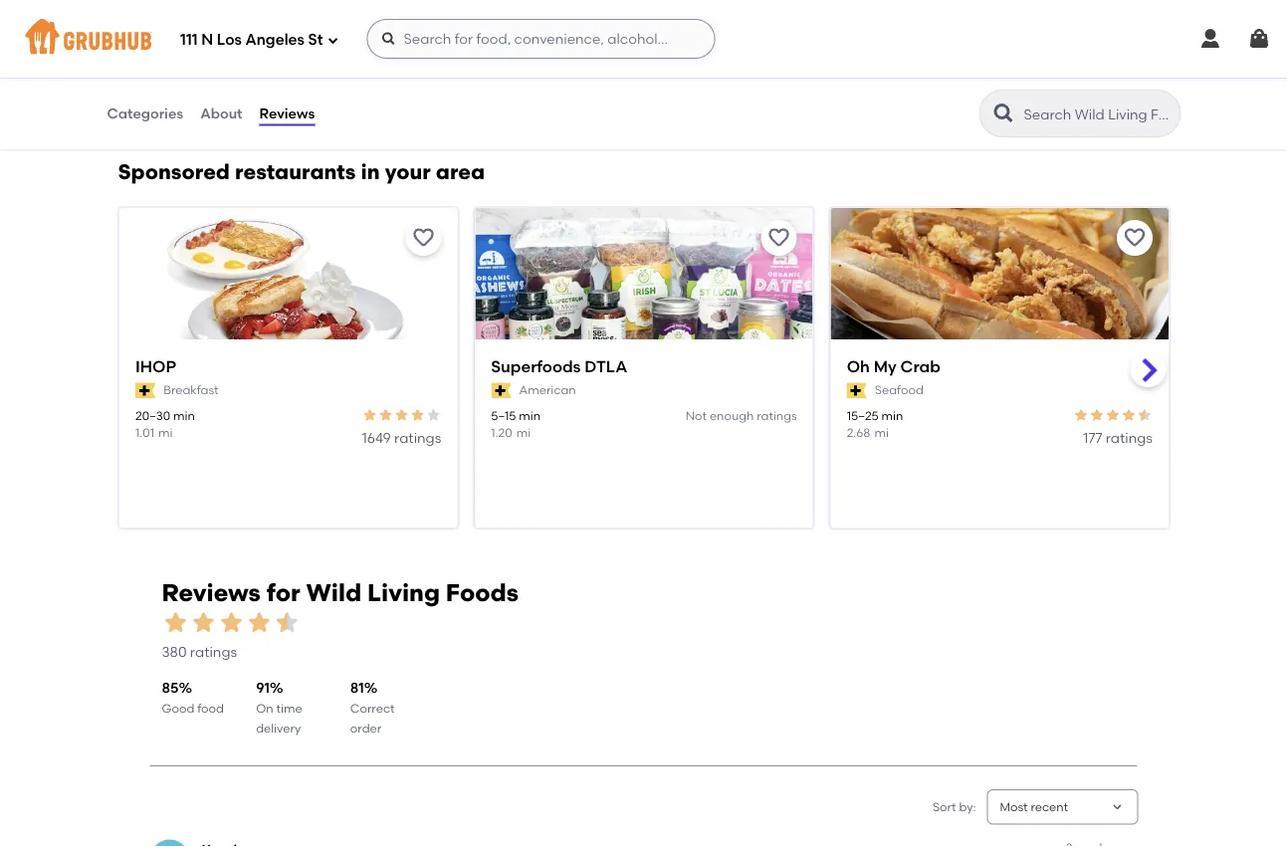 Task type: vqa. For each thing, say whether or not it's contained in the screenshot.
sort by: field
yes



Task type: locate. For each thing, give the bounding box(es) containing it.
3 mi from the left
[[874, 426, 888, 440]]

save this restaurant image for superfoods
[[767, 227, 791, 250]]

2 min from the left
[[519, 409, 540, 423]]

subscription pass image for ihop
[[135, 383, 155, 399]]

2 subscription pass image from the left
[[491, 383, 511, 399]]

0 horizontal spatial save this restaurant image
[[411, 227, 435, 250]]

star icon image
[[361, 408, 377, 424], [377, 408, 393, 424], [393, 408, 409, 424], [409, 408, 425, 424], [425, 408, 441, 424], [1073, 408, 1089, 424], [1089, 408, 1105, 424], [1105, 408, 1121, 424], [1121, 408, 1136, 424], [1136, 408, 1152, 424], [1136, 408, 1152, 424], [162, 609, 190, 637], [190, 609, 218, 637], [218, 609, 245, 637], [245, 609, 273, 637], [273, 609, 301, 637], [273, 609, 301, 637]]

15–25
[[846, 409, 878, 423]]

reviews button
[[258, 78, 316, 149]]

oh my crab
[[846, 358, 940, 377]]

85 good food
[[162, 680, 224, 716]]

min
[[173, 409, 194, 423], [519, 409, 540, 423], [881, 409, 903, 423]]

ratings right 380
[[190, 644, 237, 661]]

categories
[[107, 105, 183, 122]]

for
[[266, 579, 300, 608]]

mi
[[158, 426, 172, 440], [516, 426, 530, 440], [874, 426, 888, 440]]

time
[[276, 702, 302, 716]]

1 save this restaurant image from the left
[[411, 227, 435, 250]]

mi for superfoods dtla
[[516, 426, 530, 440]]

superfoods dtla logo image
[[475, 209, 813, 376]]

correct
[[350, 702, 395, 716]]

ratings
[[756, 409, 797, 423], [394, 430, 441, 447], [1105, 430, 1152, 447], [190, 644, 237, 661]]

min inside 15–25 min 2.68 mi
[[881, 409, 903, 423]]

0 horizontal spatial svg image
[[327, 34, 339, 46]]

min down 'seafood'
[[881, 409, 903, 423]]

mi right 2.68
[[874, 426, 888, 440]]

1.20
[[491, 426, 512, 440]]

1649
[[362, 430, 391, 447]]

reviews
[[259, 105, 315, 122], [162, 579, 261, 608]]

1 horizontal spatial svg image
[[1248, 27, 1271, 51]]

ratings right 1649 on the bottom left
[[394, 430, 441, 447]]

mi inside 5–15 min 1.20 mi
[[516, 426, 530, 440]]

mi right 1.20
[[516, 426, 530, 440]]

3 save this restaurant button from the left
[[1117, 221, 1152, 256]]

about
[[200, 105, 243, 122]]

1 horizontal spatial subscription pass image
[[491, 383, 511, 399]]

1 subscription pass image from the left
[[135, 383, 155, 399]]

sort by:
[[933, 800, 976, 815]]

good
[[162, 702, 194, 716]]

min inside 5–15 min 1.20 mi
[[519, 409, 540, 423]]

2 horizontal spatial save this restaurant image
[[1123, 227, 1146, 250]]

1 horizontal spatial mi
[[516, 426, 530, 440]]

0 horizontal spatial mi
[[158, 426, 172, 440]]

380 ratings
[[162, 644, 237, 661]]

1 horizontal spatial save this restaurant image
[[767, 227, 791, 250]]

0 horizontal spatial save this restaurant button
[[405, 221, 441, 256]]

oh
[[846, 358, 870, 377]]

subscription pass image up 5–15
[[491, 383, 511, 399]]

most
[[1000, 800, 1028, 815]]

0 vertical spatial reviews
[[259, 105, 315, 122]]

dtla
[[584, 358, 627, 377]]

save this restaurant button for superfoods
[[761, 221, 797, 256]]

91
[[256, 680, 270, 696]]

15–25 min 2.68 mi
[[846, 409, 903, 440]]

most recent
[[1000, 800, 1068, 815]]

Search for food, convenience, alcohol... search field
[[367, 19, 715, 59]]

0 horizontal spatial min
[[173, 409, 194, 423]]

1 horizontal spatial min
[[519, 409, 540, 423]]

2 horizontal spatial mi
[[874, 426, 888, 440]]

save this restaurant image for oh
[[1123, 227, 1146, 250]]

mi inside 20–30 min 1.01 mi
[[158, 426, 172, 440]]

1 horizontal spatial svg image
[[381, 31, 397, 47]]

min inside 20–30 min 1.01 mi
[[173, 409, 194, 423]]

2 save this restaurant image from the left
[[767, 227, 791, 250]]

91 on time delivery
[[256, 680, 302, 736]]

mi right 1.01
[[158, 426, 172, 440]]

reviews for reviews
[[259, 105, 315, 122]]

subscription pass image
[[135, 383, 155, 399], [491, 383, 511, 399]]

save this restaurant button for oh
[[1117, 221, 1152, 256]]

area
[[436, 160, 485, 185]]

2 horizontal spatial save this restaurant button
[[1117, 221, 1152, 256]]

sort
[[933, 800, 956, 815]]

1 vertical spatial reviews
[[162, 579, 261, 608]]

1 min from the left
[[173, 409, 194, 423]]

delivery
[[256, 722, 301, 736]]

reviews inside "reviews" button
[[259, 105, 315, 122]]

min down breakfast
[[173, 409, 194, 423]]

main navigation navigation
[[0, 0, 1287, 78]]

2.68
[[846, 426, 870, 440]]

on
[[256, 702, 273, 716]]

20–30 min 1.01 mi
[[135, 409, 194, 440]]

0 horizontal spatial subscription pass image
[[135, 383, 155, 399]]

2 mi from the left
[[516, 426, 530, 440]]

ratings for 1649 ratings
[[394, 430, 441, 447]]

my
[[873, 358, 896, 377]]

3 save this restaurant image from the left
[[1123, 227, 1146, 250]]

subscription pass image up the 20–30
[[135, 383, 155, 399]]

min right 5–15
[[519, 409, 540, 423]]

subscription pass image for superfoods dtla
[[491, 383, 511, 399]]

svg image
[[1199, 27, 1223, 51], [1248, 27, 1271, 51]]

reviews up restaurants
[[259, 105, 315, 122]]

3 min from the left
[[881, 409, 903, 423]]

by:
[[959, 800, 976, 815]]

save this restaurant button
[[405, 221, 441, 256], [761, 221, 797, 256], [1117, 221, 1152, 256]]

min for oh my crab
[[881, 409, 903, 423]]

1 horizontal spatial save this restaurant button
[[761, 221, 797, 256]]

reviews up the '380 ratings'
[[162, 579, 261, 608]]

1 mi from the left
[[158, 426, 172, 440]]

mi inside 15–25 min 2.68 mi
[[874, 426, 888, 440]]

save this restaurant image
[[411, 227, 435, 250], [767, 227, 791, 250], [1123, 227, 1146, 250]]

st
[[308, 31, 323, 49]]

svg image
[[381, 31, 397, 47], [327, 34, 339, 46]]

85
[[162, 680, 179, 696]]

0 horizontal spatial svg image
[[1199, 27, 1223, 51]]

ratings right the enough
[[756, 409, 797, 423]]

superfoods
[[491, 358, 580, 377]]

breakfast
[[163, 383, 218, 398]]

ratings right 177
[[1105, 430, 1152, 447]]

ihop link
[[135, 356, 441, 378]]

2 horizontal spatial min
[[881, 409, 903, 423]]

2 save this restaurant button from the left
[[761, 221, 797, 256]]



Task type: describe. For each thing, give the bounding box(es) containing it.
not enough ratings
[[685, 409, 797, 423]]

not
[[685, 409, 706, 423]]

mi for oh my crab
[[874, 426, 888, 440]]

Search Wild Living Foods search field
[[1022, 105, 1174, 123]]

1 svg image from the left
[[1199, 27, 1223, 51]]

1649 ratings
[[362, 430, 441, 447]]

categories button
[[106, 78, 184, 149]]

food
[[197, 702, 224, 716]]

81
[[350, 680, 364, 696]]

caret down icon image
[[1110, 800, 1126, 816]]

81 correct order
[[350, 680, 395, 736]]

restaurants
[[235, 160, 356, 185]]

recent
[[1031, 800, 1068, 815]]

5–15 min 1.20 mi
[[491, 409, 540, 440]]

Sort by: field
[[1000, 799, 1068, 816]]

superfoods dtla
[[491, 358, 627, 377]]

order
[[350, 722, 381, 736]]

177 ratings
[[1083, 430, 1152, 447]]

n
[[201, 31, 213, 49]]

177
[[1083, 430, 1102, 447]]

about button
[[199, 78, 243, 149]]

ihop
[[135, 358, 176, 377]]

2 svg image from the left
[[1248, 27, 1271, 51]]

superfoods dtla link
[[491, 356, 797, 378]]

living
[[367, 579, 440, 608]]

sponsored restaurants in your area
[[118, 160, 485, 185]]

111
[[180, 31, 198, 49]]

oh my crab logo image
[[830, 209, 1168, 376]]

enough
[[709, 409, 753, 423]]

oh my crab link
[[846, 356, 1152, 378]]

ratings for 177 ratings
[[1105, 430, 1152, 447]]

mi for ihop
[[158, 426, 172, 440]]

111 n los angeles st
[[180, 31, 323, 49]]

in
[[361, 160, 380, 185]]

1.01
[[135, 426, 154, 440]]

20–30
[[135, 409, 170, 423]]

ihop logo image
[[119, 209, 457, 376]]

wild
[[306, 579, 362, 608]]

reviews for reviews for wild living foods
[[162, 579, 261, 608]]

angeles
[[245, 31, 305, 49]]

5–15
[[491, 409, 516, 423]]

american
[[519, 383, 576, 398]]

reviews for wild living foods
[[162, 579, 519, 608]]

los
[[217, 31, 242, 49]]

search icon image
[[992, 102, 1016, 125]]

1 save this restaurant button from the left
[[405, 221, 441, 256]]

sponsored
[[118, 160, 230, 185]]

seafood
[[875, 383, 923, 398]]

min for superfoods dtla
[[519, 409, 540, 423]]

foods
[[446, 579, 519, 608]]

your
[[385, 160, 431, 185]]

ratings for 380 ratings
[[190, 644, 237, 661]]

380
[[162, 644, 187, 661]]

subscription pass image
[[846, 383, 867, 399]]

min for ihop
[[173, 409, 194, 423]]

crab
[[900, 358, 940, 377]]



